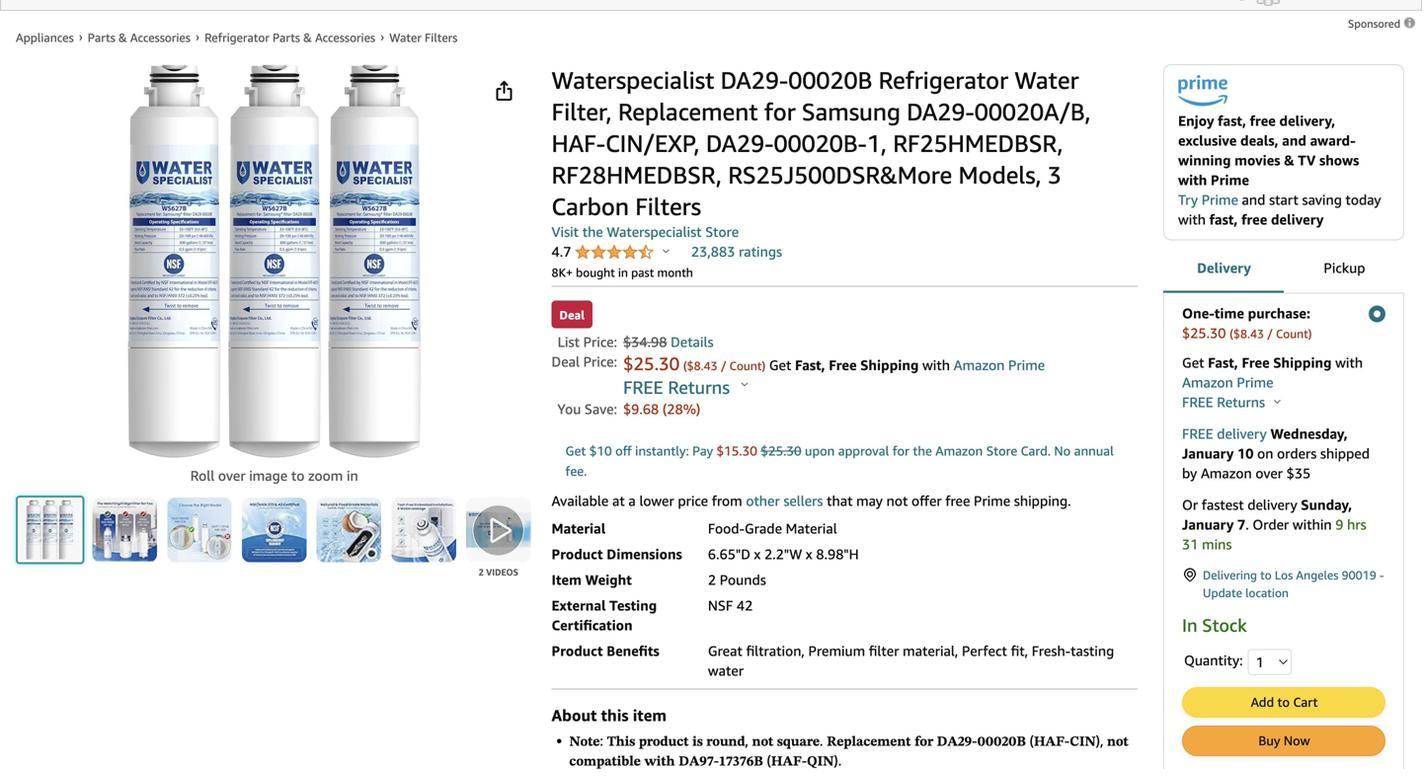Task type: vqa. For each thing, say whether or not it's contained in the screenshot.
the left FILTERS
yes



Task type: describe. For each thing, give the bounding box(es) containing it.
00020a/b,
[[975, 97, 1091, 126]]

premium
[[809, 643, 866, 660]]

delivering to los angeles 90019 - update location
[[1204, 568, 1385, 600]]

1 vertical spatial $25.30
[[623, 353, 680, 375]]

store inside upon approval for the amazon store card. no annual fee.
[[987, 444, 1018, 459]]

deal for deal price:
[[552, 354, 580, 370]]

to for delivering
[[1261, 568, 1272, 582]]

no
[[1055, 444, 1071, 459]]

6.65"d
[[708, 546, 751, 563]]

delivery
[[1198, 260, 1252, 276]]

$8.43 inside $25.30 ( $8.43 / count)
[[687, 359, 718, 373]]

in
[[1183, 615, 1198, 636]]

about
[[552, 707, 597, 725]]

radio active image
[[1370, 306, 1386, 322]]

on orders shipped by amazon over $35
[[1183, 445, 1371, 482]]

ratings
[[739, 244, 783, 260]]

the inside upon approval for the amazon store card. no annual fee.
[[913, 444, 933, 459]]

free returns for the rightmost the free returns button
[[1183, 394, 1269, 410]]

00020b
[[789, 66, 873, 94]]

count) inside $25.30 ( $8.43 / count)
[[730, 359, 766, 373]]

amazon inside on orders shipped by amazon over $35
[[1202, 465, 1253, 482]]

0 horizontal spatial over
[[218, 468, 246, 484]]

0 horizontal spatial to
[[291, 468, 305, 484]]

models,
[[959, 161, 1042, 189]]

store inside waterspecialist da29-00020b refrigerator water filter, replacement for samsung da29-00020a/b, haf-cin/exp, da29-00020b-1, rf25hmedbsr, rf28hmedbsr, rs25j500dsr&more models, 3 carbon filters visit the waterspecialist store
[[706, 224, 739, 240]]

with inside enjoy fast, free delivery, exclusive deals, and award- winning movies & tv shows with prime try prime
[[1179, 172, 1208, 188]]

0 vertical spatial waterspecialist
[[552, 66, 715, 94]]

1 material from the left
[[552, 521, 606, 537]]

𝐍𝐨𝐭𝐞:
[[570, 733, 604, 750]]

𝐰𝐢𝐭𝐡
[[645, 753, 675, 769]]

free up by
[[1183, 426, 1214, 442]]

shipping.
[[1015, 493, 1072, 509]]

$25.30 inside one-time purchase: $25.30 ( $8.43 / count)
[[1183, 325, 1227, 341]]

0 vertical spatial da29-
[[721, 66, 789, 94]]

in stock
[[1183, 615, 1248, 636]]

tasting
[[1071, 643, 1115, 660]]

𝐓𝐡𝐢𝐬
[[607, 733, 636, 750]]

not
[[887, 493, 908, 509]]

$34.98
[[623, 334, 667, 350]]

$8.43 inside one-time purchase: $25.30 ( $8.43 / count)
[[1234, 327, 1265, 341]]

amazon prime link for the rightmost the free returns button
[[1183, 374, 1274, 391]]

details
[[671, 334, 714, 350]]

deal for deal
[[560, 308, 585, 322]]

.
[[1246, 517, 1250, 533]]

1 horizontal spatial fast,
[[1209, 355, 1239, 371]]

2 𝐧𝐨𝐭 from the left
[[1108, 733, 1129, 750]]

returns for the rightmost the free returns button's popover icon
[[1218, 394, 1266, 410]]

2.2"w
[[765, 546, 803, 563]]

fast, free delivery
[[1210, 211, 1325, 228]]

Buy Now submit
[[1184, 727, 1385, 756]]

rf25hmedbsr,
[[893, 129, 1064, 158]]

0 horizontal spatial in
[[347, 468, 358, 484]]

6.65"d x 2.2"w x 8.98"h
[[708, 546, 859, 563]]

shipping for amazon prime link associated with the left the free returns button
[[861, 357, 919, 374]]

wednesday, january 10
[[1183, 426, 1348, 462]]

great
[[708, 643, 743, 660]]

prime up card.
[[1009, 357, 1046, 374]]

filters inside waterspecialist da29-00020b refrigerator water filter, replacement for samsung da29-00020a/b, haf-cin/exp, da29-00020b-1, rf25hmedbsr, rf28hmedbsr, rs25j500dsr&more models, 3 carbon filters visit the waterspecialist store
[[636, 192, 702, 221]]

update
[[1204, 586, 1243, 600]]

fresh-
[[1032, 643, 1071, 660]]

filters inside the appliances › parts & accessories › refrigerator parts & accessories › water filters
[[425, 31, 458, 44]]

2 vertical spatial da29-
[[706, 129, 774, 158]]

refrigerator inside waterspecialist da29-00020b refrigerator water filter, replacement for samsung da29-00020a/b, haf-cin/exp, da29-00020b-1, rf25hmedbsr, rf28hmedbsr, rs25j500dsr&more models, 3 carbon filters visit the waterspecialist store
[[879, 66, 1009, 94]]

award-
[[1311, 132, 1356, 149]]

mins
[[1203, 536, 1233, 553]]

sunday, january 7
[[1183, 497, 1353, 533]]

list
[[558, 334, 580, 350]]

for inside waterspecialist da29-00020b refrigerator water filter, replacement for samsung da29-00020a/b, haf-cin/exp, da29-00020b-1, rf25hmedbsr, rf28hmedbsr, rs25j500dsr&more models, 3 carbon filters visit the waterspecialist store
[[765, 97, 796, 126]]

0 horizontal spatial fast,
[[795, 357, 826, 374]]

2 vertical spatial free
[[946, 493, 971, 509]]

pickup
[[1325, 260, 1366, 276]]

fast, inside enjoy fast, free delivery, exclusive deals, and award- winning movies & tv shows with prime try prime
[[1218, 112, 1247, 129]]

material,
[[903, 643, 959, 660]]

3 › from the left
[[381, 30, 385, 43]]

free delivery
[[1183, 426, 1268, 442]]

add
[[1252, 695, 1275, 710]]

you
[[558, 401, 581, 417]]

or fastest delivery
[[1183, 497, 1302, 513]]

product benefits
[[552, 643, 660, 660]]

𝐫𝐨𝐮𝐧𝐝,
[[707, 733, 749, 750]]

for inside upon approval for the amazon store card. no annual fee.
[[893, 444, 910, 459]]

1 horizontal spatial free returns button
[[1183, 393, 1282, 412]]

now
[[1284, 734, 1311, 749]]

purchase:
[[1249, 305, 1311, 321]]

try prime link
[[1179, 192, 1239, 208]]

prime left shipping.
[[974, 493, 1011, 509]]

𝐬𝐪𝐮𝐚𝐫𝐞.
[[778, 733, 824, 750]]

get for the rightmost the free returns button
[[1183, 355, 1205, 371]]

get fast, free shipping with amazon prime for the rightmost the free returns button's amazon prime link
[[1183, 355, 1364, 391]]

rs25j500dsr&more
[[728, 161, 953, 189]]

certification
[[552, 618, 633, 634]]

prime down one-time purchase: $25.30 ( $8.43 / count)
[[1238, 374, 1274, 391]]

count) inside one-time purchase: $25.30 ( $8.43 / count)
[[1277, 327, 1313, 341]]

product for product benefits
[[552, 643, 603, 660]]

$15.30
[[717, 444, 758, 459]]

shows
[[1320, 152, 1360, 168]]

product dimensions
[[552, 546, 683, 563]]

the inside waterspecialist da29-00020b refrigerator water filter, replacement for samsung da29-00020a/b, haf-cin/exp, da29-00020b-1, rf25hmedbsr, rf28hmedbsr, rs25j500dsr&more models, 3 carbon filters visit the waterspecialist store
[[583, 224, 603, 240]]

amazon inside upon approval for the amazon store card. no annual fee.
[[936, 444, 983, 459]]

delivering to los angeles 90019 - update location link
[[1183, 567, 1386, 602]]

los
[[1276, 568, 1294, 582]]

stock
[[1203, 615, 1248, 636]]

1 x from the left
[[754, 546, 761, 563]]

2 material from the left
[[786, 521, 838, 537]]

/ inside one-time purchase: $25.30 ( $8.43 / count)
[[1268, 327, 1274, 341]]

water inside waterspecialist da29-00020b refrigerator water filter, replacement for samsung da29-00020a/b, haf-cin/exp, da29-00020b-1, rf25hmedbsr, rf28hmedbsr, rs25j500dsr&more models, 3 carbon filters visit the waterspecialist store
[[1015, 66, 1080, 94]]

1 vertical spatial free
[[1242, 211, 1268, 228]]

angeles
[[1297, 568, 1339, 582]]

popover image for the rightmost the free returns button
[[1275, 399, 1282, 404]]

shipped
[[1321, 445, 1371, 462]]

time
[[1215, 305, 1245, 321]]

9 hrs 31 mins
[[1183, 517, 1367, 553]]

image
[[249, 468, 288, 484]]

upon approval for the amazon store card. no annual fee.
[[566, 444, 1114, 479]]

delivery for fastest
[[1248, 497, 1298, 513]]

1 horizontal spatial &
[[303, 31, 312, 44]]

-
[[1380, 568, 1385, 582]]

price: for deal
[[584, 354, 618, 370]]

rf28hmedbsr,
[[552, 161, 722, 189]]

( inside one-time purchase: $25.30 ( $8.43 / count)
[[1230, 327, 1234, 341]]

price
[[678, 493, 709, 509]]

1 vertical spatial da29-
[[907, 97, 975, 126]]

amazon prime logo image
[[1179, 75, 1228, 111]]

0 horizontal spatial free returns button
[[623, 376, 749, 400]]

1 𝐧𝐨𝐭 from the left
[[753, 733, 774, 750]]

buy
[[1259, 734, 1281, 749]]

over inside on orders shipped by amazon over $35
[[1256, 465, 1284, 482]]

and start saving today with
[[1179, 192, 1382, 228]]

nsf 42
[[708, 598, 753, 614]]

returns for the left the free returns button's popover icon
[[668, 377, 730, 398]]

filtration,
[[747, 643, 805, 660]]

23,883
[[692, 244, 736, 260]]

& inside enjoy fast, free delivery, exclusive deals, and award- winning movies & tv shows with prime try prime
[[1285, 152, 1295, 168]]

shipping for the rightmost the free returns button's amazon prime link
[[1274, 355, 1332, 371]]

enjoy fast, free delivery, exclusive deals, and award- winning movies & tv shows with prime try prime
[[1179, 112, 1360, 208]]

dimensions
[[607, 546, 683, 563]]

one-time purchase: $25.30 ( $8.43 / count)
[[1183, 305, 1313, 341]]

1 › from the left
[[79, 30, 83, 43]]

2 parts from the left
[[273, 31, 300, 44]]

at
[[613, 493, 625, 509]]

approval
[[839, 444, 890, 459]]

waterspecialist da29-00020b refrigerator water filter, replacement for samsung da29-00020a/b, haf-cin/exp, da29-00020b-1, rf25hmedbsr, rf28hmedbsr, rs25j500dsr&more models, 3 carbon filters visit the waterspecialist store
[[552, 66, 1091, 240]]

appliances › parts & accessories › refrigerator parts & accessories › water filters
[[16, 30, 458, 44]]



Task type: locate. For each thing, give the bounding box(es) containing it.
deals,
[[1241, 132, 1279, 149]]

tab list
[[1164, 243, 1405, 295]]

waterspecialist da29-00020b refrigerator water filter, replacement for samsung da29-00020a/b, haf-cin/exp, da29-00020b-1, rf25hmedbsr, rf28hmedbsr, rs25j500dsr&amp;more models, 3 carbon filters image
[[127, 64, 422, 459]]

0 vertical spatial water
[[390, 31, 422, 44]]

0 vertical spatial (
[[1230, 327, 1234, 341]]

1 vertical spatial and
[[1243, 192, 1266, 208]]

0 vertical spatial to
[[291, 468, 305, 484]]

0 horizontal spatial refrigerator
[[205, 31, 270, 44]]

1 horizontal spatial filters
[[636, 192, 702, 221]]

1 vertical spatial refrigerator
[[879, 66, 1009, 94]]

fit,
[[1011, 643, 1029, 660]]

$25.30 down $34.98
[[623, 353, 680, 375]]

𝐧𝐨𝐭 right 𝐂𝐈𝐍),
[[1108, 733, 1129, 750]]

0 vertical spatial product
[[552, 546, 603, 563]]

1 vertical spatial january
[[1183, 517, 1235, 533]]

2 vertical spatial delivery
[[1248, 497, 1298, 513]]

31
[[1183, 536, 1199, 553]]

appliances
[[16, 31, 74, 44]]

0 horizontal spatial count)
[[730, 359, 766, 373]]

2 x from the left
[[806, 546, 813, 563]]

fast, down try prime link
[[1210, 211, 1239, 228]]

free returns button up free delivery link
[[1183, 393, 1282, 412]]

0 horizontal spatial x
[[754, 546, 761, 563]]

1 horizontal spatial parts
[[273, 31, 300, 44]]

da29- up 'rf25hmedbsr,'
[[907, 97, 975, 126]]

free up delivery
[[1242, 211, 1268, 228]]

2 horizontal spatial &
[[1285, 152, 1295, 168]]

1 vertical spatial /
[[721, 359, 727, 373]]

$25.30 left upon
[[761, 444, 802, 459]]

free right offer
[[946, 493, 971, 509]]

1 accessories from the left
[[130, 31, 191, 44]]

pounds
[[720, 572, 767, 588]]

location
[[1246, 586, 1289, 600]]

1 horizontal spatial refrigerator
[[879, 66, 1009, 94]]

1 horizontal spatial (𝐇𝐀𝐅-
[[1030, 733, 1070, 750]]

returns
[[668, 377, 730, 398], [1218, 394, 1266, 410]]

2 january from the top
[[1183, 517, 1235, 533]]

and up tv
[[1283, 132, 1307, 149]]

0 vertical spatial refrigerator
[[205, 31, 270, 44]]

price: for list
[[584, 334, 618, 350]]

0 horizontal spatial shipping
[[861, 357, 919, 374]]

&
[[119, 31, 127, 44], [303, 31, 312, 44], [1285, 152, 1295, 168]]

0 vertical spatial deal
[[560, 308, 585, 322]]

0 vertical spatial delivery
[[1272, 211, 1325, 228]]

0 vertical spatial filters
[[425, 31, 458, 44]]

shipping up approval
[[861, 357, 919, 374]]

1 vertical spatial filters
[[636, 192, 702, 221]]

waterspecialist up filter,
[[552, 66, 715, 94]]

1 horizontal spatial get fast, free shipping with amazon prime
[[1183, 355, 1364, 391]]

free up deals,
[[1251, 112, 1277, 129]]

the up offer
[[913, 444, 933, 459]]

4.7
[[552, 244, 575, 260]]

0 horizontal spatial water
[[390, 31, 422, 44]]

0 horizontal spatial the
[[583, 224, 603, 240]]

other
[[746, 493, 780, 509]]

save:
[[585, 401, 618, 417]]

2 left the videos
[[479, 567, 484, 578]]

amazon prime link for the left the free returns button
[[954, 357, 1046, 374]]

tv
[[1299, 152, 1317, 168]]

grade
[[745, 521, 783, 537]]

to right add
[[1278, 695, 1291, 710]]

get fast, free shipping with amazon prime up approval
[[770, 357, 1046, 374]]

and up fast, free delivery
[[1243, 192, 1266, 208]]

leave feedback on sponsored ad element
[[1349, 17, 1418, 30]]

0 horizontal spatial 𝐧𝐨𝐭
[[753, 733, 774, 750]]

0 horizontal spatial store
[[706, 224, 739, 240]]

1 price: from the top
[[584, 334, 618, 350]]

add to cart
[[1252, 695, 1319, 710]]

0 horizontal spatial filters
[[425, 31, 458, 44]]

winning
[[1179, 152, 1232, 168]]

1 vertical spatial deal
[[552, 354, 580, 370]]

𝐟𝐨𝐫
[[915, 733, 934, 750]]

to inside delivering to los angeles 90019 - update location
[[1261, 568, 1272, 582]]

𝐧𝐨𝐭 up 𝟏𝟕𝟑𝟕𝟔𝐁
[[753, 733, 774, 750]]

x left 2.2"w
[[754, 546, 761, 563]]

to for add
[[1278, 695, 1291, 710]]

refrigerator right parts & accessories link
[[205, 31, 270, 44]]

1 horizontal spatial the
[[913, 444, 933, 459]]

1 horizontal spatial store
[[987, 444, 1018, 459]]

other sellers link
[[746, 493, 824, 509]]

popover image
[[742, 382, 749, 387], [1275, 399, 1282, 404]]

$25.30 down one-
[[1183, 325, 1227, 341]]

0 vertical spatial $25.30
[[1183, 325, 1227, 341]]

0 horizontal spatial $8.43
[[687, 359, 718, 373]]

january for sunday, january 7
[[1183, 517, 1235, 533]]

1 vertical spatial for
[[893, 444, 910, 459]]

𝐢𝐬
[[693, 733, 703, 750]]

2 horizontal spatial get
[[1183, 355, 1205, 371]]

1 vertical spatial (𝐇𝐀𝐅-
[[767, 753, 807, 769]]

0 vertical spatial $8.43
[[1234, 327, 1265, 341]]

da29-
[[721, 66, 789, 94], [907, 97, 975, 126], [706, 129, 774, 158]]

available at a lower price from other sellers that may not offer free prime shipping.
[[552, 493, 1072, 509]]

1 vertical spatial fast,
[[1210, 211, 1239, 228]]

8k+
[[552, 266, 573, 280]]

wednesday,
[[1271, 426, 1348, 442]]

0 horizontal spatial get
[[566, 444, 586, 459]]

visit the waterspecialist store link
[[552, 224, 739, 240]]

free returns
[[623, 377, 735, 398], [1183, 394, 1269, 410]]

free
[[1251, 112, 1277, 129], [1242, 211, 1268, 228], [946, 493, 971, 509]]

off
[[616, 444, 632, 459]]

january
[[1183, 445, 1235, 462], [1183, 517, 1235, 533]]

price: up deal price:
[[584, 334, 618, 350]]

0 horizontal spatial accessories
[[130, 31, 191, 44]]

amazon prime link
[[954, 357, 1046, 374], [1183, 374, 1274, 391]]

0 vertical spatial for
[[765, 97, 796, 126]]

returns up free delivery link
[[1218, 394, 1266, 410]]

price: down list price: $34.98 details
[[584, 354, 618, 370]]

and inside and start saving today with
[[1243, 192, 1266, 208]]

0 vertical spatial (𝐇𝐀𝐅-
[[1030, 733, 1070, 750]]

(
[[1230, 327, 1234, 341], [684, 359, 687, 373]]

count)
[[1277, 327, 1313, 341], [730, 359, 766, 373]]

today
[[1346, 192, 1382, 208]]

0 horizontal spatial for
[[765, 97, 796, 126]]

1 parts from the left
[[88, 31, 115, 44]]

list price: $34.98 details
[[558, 334, 714, 350]]

1 horizontal spatial free returns
[[1183, 394, 1269, 410]]

orders
[[1278, 445, 1317, 462]]

da29- up replacement
[[721, 66, 789, 94]]

benefits
[[607, 643, 660, 660]]

store up 23,883
[[706, 224, 739, 240]]

1 vertical spatial delivery
[[1218, 426, 1268, 442]]

roll
[[190, 468, 215, 484]]

0 vertical spatial in
[[618, 266, 628, 280]]

0 horizontal spatial /
[[721, 359, 727, 373]]

Add to Cart submit
[[1184, 689, 1385, 717]]

get for the left the free returns button
[[770, 357, 792, 374]]

0 vertical spatial count)
[[1277, 327, 1313, 341]]

popover image up wednesday, january 10
[[1275, 399, 1282, 404]]

2 for 2 pounds
[[708, 572, 717, 588]]

› right parts & accessories link
[[196, 30, 200, 43]]

january down "free delivery"
[[1183, 445, 1235, 462]]

with inside and start saving today with
[[1179, 211, 1206, 228]]

(28%)
[[663, 401, 701, 417]]

free delivery link
[[1183, 426, 1268, 442]]

$8.43 down details button
[[687, 359, 718, 373]]

8.98"h
[[817, 546, 859, 563]]

cart
[[1294, 695, 1319, 710]]

get fast, free shipping with amazon prime
[[1183, 355, 1364, 391], [770, 357, 1046, 374]]

1 horizontal spatial accessories
[[315, 31, 376, 44]]

refrigerator parts & accessories link
[[205, 31, 376, 44]]

› left water filters link
[[381, 30, 385, 43]]

to up location
[[1261, 568, 1272, 582]]

parts
[[88, 31, 115, 44], [273, 31, 300, 44]]

1 vertical spatial product
[[552, 643, 603, 660]]

42
[[737, 598, 753, 614]]

1 product from the top
[[552, 546, 603, 563]]

waterspecialist
[[552, 66, 715, 94], [607, 224, 702, 240]]

. order within
[[1246, 517, 1336, 533]]

water
[[708, 663, 744, 679]]

da29- down replacement
[[706, 129, 774, 158]]

material down "available at a lower price from other sellers that may not offer free prime shipping."
[[786, 521, 838, 537]]

pay
[[693, 444, 714, 459]]

0 horizontal spatial parts
[[88, 31, 115, 44]]

0 vertical spatial /
[[1268, 327, 1274, 341]]

$8.43 down time
[[1234, 327, 1265, 341]]

in right zoom
[[347, 468, 358, 484]]

1 horizontal spatial get
[[770, 357, 792, 374]]

None submit
[[18, 498, 82, 563], [93, 498, 157, 563], [167, 498, 232, 563], [242, 498, 307, 563], [317, 498, 382, 563], [392, 498, 456, 563], [467, 498, 531, 563], [18, 498, 82, 563], [93, 498, 157, 563], [167, 498, 232, 563], [242, 498, 307, 563], [317, 498, 382, 563], [392, 498, 456, 563], [467, 498, 531, 563]]

free for the left the free returns button
[[829, 357, 857, 374]]

1 horizontal spatial to
[[1261, 568, 1272, 582]]

quantity:
[[1185, 653, 1244, 669]]

popover image
[[663, 249, 670, 253]]

fast, up upon
[[795, 357, 826, 374]]

1 vertical spatial to
[[1261, 568, 1272, 582]]

product up item
[[552, 546, 603, 563]]

1,
[[867, 129, 887, 158]]

1 horizontal spatial $25.30
[[761, 444, 802, 459]]

2 pounds
[[708, 572, 767, 588]]

9
[[1336, 517, 1344, 533]]

1 vertical spatial waterspecialist
[[607, 224, 702, 240]]

delivery,
[[1280, 112, 1336, 129]]

2 accessories from the left
[[315, 31, 376, 44]]

over right roll
[[218, 468, 246, 484]]

0 horizontal spatial get fast, free shipping with amazon prime
[[770, 357, 1046, 374]]

𝐃𝐀𝟗𝟕-
[[679, 753, 719, 769]]

and
[[1283, 132, 1307, 149], [1243, 192, 1266, 208]]

1 vertical spatial in
[[347, 468, 358, 484]]

free returns for the left the free returns button
[[623, 377, 735, 398]]

january for wednesday, january 10
[[1183, 445, 1235, 462]]

2 for 2 videos
[[479, 567, 484, 578]]

delivery
[[1272, 211, 1325, 228], [1218, 426, 1268, 442], [1248, 497, 1298, 513]]

2 horizontal spatial to
[[1278, 695, 1291, 710]]

haf-
[[552, 129, 606, 158]]

popover image for the left the free returns button
[[742, 382, 749, 387]]

pickup link
[[1285, 243, 1405, 295]]

free up $9.68
[[623, 377, 664, 398]]

get fast, free shipping with amazon prime down one-time purchase: $25.30 ( $8.43 / count)
[[1183, 355, 1364, 391]]

for up 00020b-
[[765, 97, 796, 126]]

( down time
[[1230, 327, 1234, 341]]

on
[[1258, 445, 1274, 462]]

cin/exp,
[[606, 129, 700, 158]]

tab list containing delivery
[[1164, 243, 1405, 295]]

( inside $25.30 ( $8.43 / count)
[[684, 359, 687, 373]]

deal down list
[[552, 354, 580, 370]]

1 horizontal spatial 2
[[708, 572, 717, 588]]

delivery up order
[[1248, 497, 1298, 513]]

free up approval
[[829, 357, 857, 374]]

offer
[[912, 493, 942, 509]]

videos
[[486, 567, 519, 578]]

1 horizontal spatial water
[[1015, 66, 1080, 94]]

that
[[827, 493, 853, 509]]

refrigerator
[[205, 31, 270, 44], [879, 66, 1009, 94]]

0 horizontal spatial amazon prime link
[[954, 357, 1046, 374]]

0 horizontal spatial &
[[119, 31, 127, 44]]

get right $25.30 ( $8.43 / count) in the top of the page
[[770, 357, 792, 374]]

free returns up free delivery link
[[1183, 394, 1269, 410]]

free inside enjoy fast, free delivery, exclusive deals, and award- winning movies & tv shows with prime try prime
[[1251, 112, 1277, 129]]

january inside wednesday, january 10
[[1183, 445, 1235, 462]]

waterspecialist up popover image
[[607, 224, 702, 240]]

1 horizontal spatial count)
[[1277, 327, 1313, 341]]

prime right try
[[1202, 192, 1239, 208]]

popover image down $25.30 ( $8.43 / count) in the top of the page
[[742, 382, 749, 387]]

x right 2.2"w
[[806, 546, 813, 563]]

x
[[754, 546, 761, 563], [806, 546, 813, 563]]

2 product from the top
[[552, 643, 603, 660]]

the down carbon
[[583, 224, 603, 240]]

sponsored
[[1349, 17, 1404, 30]]

get up fee.
[[566, 444, 586, 459]]

refrigerator up 'rf25hmedbsr,'
[[879, 66, 1009, 94]]

delivery down start
[[1272, 211, 1325, 228]]

1 vertical spatial the
[[913, 444, 933, 459]]

water filters link
[[390, 31, 458, 44]]

(𝐇𝐀𝐅- down 𝐬𝐪𝐮𝐚𝐫𝐞.
[[767, 753, 807, 769]]

product down certification
[[552, 643, 603, 660]]

1 vertical spatial price:
[[584, 354, 618, 370]]

1 horizontal spatial free
[[1243, 355, 1270, 371]]

january inside sunday, january 7
[[1183, 517, 1235, 533]]

get fast, free shipping with amazon prime for amazon prime link associated with the left the free returns button
[[770, 357, 1046, 374]]

2 up nsf
[[708, 572, 717, 588]]

about this item 𝐍𝐨𝐭𝐞: 𝐓𝐡𝐢𝐬 𝐩𝐫𝐨𝐝𝐮𝐜𝐭 𝐢𝐬 𝐫𝐨𝐮𝐧𝐝, 𝐧𝐨𝐭 𝐬𝐪𝐮𝐚𝐫𝐞. 𝐑𝐞𝐩𝐥𝐚𝐜𝐞𝐦𝐞𝐧𝐭 𝐟𝐨𝐫 𝐃𝐀𝟐𝟗-𝟎𝟎𝟎𝟐𝟎𝐁 (𝐇𝐀𝐅-𝐂𝐈𝐍), 𝐧𝐨𝐭 𝐜𝐨𝐦𝐩𝐚𝐭𝐢𝐛𝐥𝐞 𝐰𝐢𝐭𝐡 𝐃𝐀𝟗𝟕-𝟏𝟕𝟑𝟕𝟔𝐁 (𝐇𝐀𝐅-𝐐𝐈𝐍).
[[552, 707, 1129, 769]]

0 vertical spatial free
[[1251, 112, 1277, 129]]

and inside enjoy fast, free delivery, exclusive deals, and award- winning movies & tv shows with prime try prime
[[1283, 132, 1307, 149]]

product for product dimensions
[[552, 546, 603, 563]]

card.
[[1021, 444, 1051, 459]]

0 vertical spatial store
[[706, 224, 739, 240]]

january up mins
[[1183, 517, 1235, 533]]

$35
[[1287, 465, 1312, 482]]

0 horizontal spatial popover image
[[742, 382, 749, 387]]

(𝐇𝐀𝐅- right 𝟎𝟎𝟎𝟐𝟎𝐁
[[1030, 733, 1070, 750]]

parts & accessories link
[[88, 31, 191, 44]]

0 horizontal spatial 2
[[479, 567, 484, 578]]

or
[[1183, 497, 1199, 513]]

0 vertical spatial and
[[1283, 132, 1307, 149]]

›
[[79, 30, 83, 43], [196, 30, 200, 43], [381, 30, 385, 43]]

𝐐𝐈𝐍).
[[807, 753, 842, 769]]

filter
[[869, 643, 900, 660]]

› right appliances link
[[79, 30, 83, 43]]

zoom
[[308, 468, 343, 484]]

free for the rightmost the free returns button
[[1243, 355, 1270, 371]]

2 horizontal spatial ›
[[381, 30, 385, 43]]

1 horizontal spatial x
[[806, 546, 813, 563]]

2 price: from the top
[[584, 354, 618, 370]]

delivery up 10
[[1218, 426, 1268, 442]]

get down one-
[[1183, 355, 1205, 371]]

shipping down purchase:
[[1274, 355, 1332, 371]]

1 vertical spatial (
[[684, 359, 687, 373]]

1 january from the top
[[1183, 445, 1235, 462]]

over down on
[[1256, 465, 1284, 482]]

0 horizontal spatial (𝐇𝐀𝐅-
[[767, 753, 807, 769]]

deal up list
[[560, 308, 585, 322]]

free returns up (28%)
[[623, 377, 735, 398]]

amazon prime link up card.
[[954, 357, 1046, 374]]

count) down purchase:
[[1277, 327, 1313, 341]]

1 vertical spatial $8.43
[[687, 359, 718, 373]]

for right approval
[[893, 444, 910, 459]]

external testing certification
[[552, 598, 657, 634]]

1 horizontal spatial amazon prime link
[[1183, 374, 1274, 391]]

0 vertical spatial popover image
[[742, 382, 749, 387]]

1 horizontal spatial $8.43
[[1234, 327, 1265, 341]]

0 horizontal spatial $25.30
[[623, 353, 680, 375]]

refrigerator inside the appliances › parts & accessories › refrigerator parts & accessories › water filters
[[205, 31, 270, 44]]

7
[[1238, 517, 1246, 533]]

fast, up exclusive
[[1218, 112, 1247, 129]]

fast, down one-time purchase: $25.30 ( $8.43 / count)
[[1209, 355, 1239, 371]]

1 horizontal spatial /
[[1268, 327, 1274, 341]]

count) up $15.30
[[730, 359, 766, 373]]

sponsored link
[[1349, 14, 1418, 34]]

free up free delivery link
[[1183, 394, 1214, 410]]

2 › from the left
[[196, 30, 200, 43]]

item
[[633, 707, 667, 725]]

amazon prime link up "free delivery"
[[1183, 374, 1274, 391]]

free returns button up (28%)
[[623, 376, 749, 400]]

2 vertical spatial to
[[1278, 695, 1291, 710]]

0 horizontal spatial and
[[1243, 192, 1266, 208]]

1 horizontal spatial ›
[[196, 30, 200, 43]]

hrs
[[1348, 517, 1367, 533]]

1 vertical spatial popover image
[[1275, 399, 1282, 404]]

free down one-time purchase: $25.30 ( $8.43 / count)
[[1243, 355, 1270, 371]]

/ inside $25.30 ( $8.43 / count)
[[721, 359, 727, 373]]

prime up try prime link
[[1211, 172, 1250, 188]]

material down 'available'
[[552, 521, 606, 537]]

delivery for free
[[1272, 211, 1325, 228]]

23,883 ratings link
[[692, 244, 783, 260]]

1 horizontal spatial in
[[618, 266, 628, 280]]

( down details button
[[684, 359, 687, 373]]

returns down $25.30 ( $8.43 / count) in the top of the page
[[668, 377, 730, 398]]

month
[[658, 266, 694, 280]]

water inside the appliances › parts & accessories › refrigerator parts & accessories › water filters
[[390, 31, 422, 44]]

0 vertical spatial fast,
[[1218, 112, 1247, 129]]

in left the past
[[618, 266, 628, 280]]

store left card.
[[987, 444, 1018, 459]]

you save: $9.68 (28%)
[[558, 401, 701, 417]]

1 vertical spatial water
[[1015, 66, 1080, 94]]

external
[[552, 598, 606, 614]]

filter,
[[552, 97, 612, 126]]

0 horizontal spatial free returns
[[623, 377, 735, 398]]

to left zoom
[[291, 468, 305, 484]]



